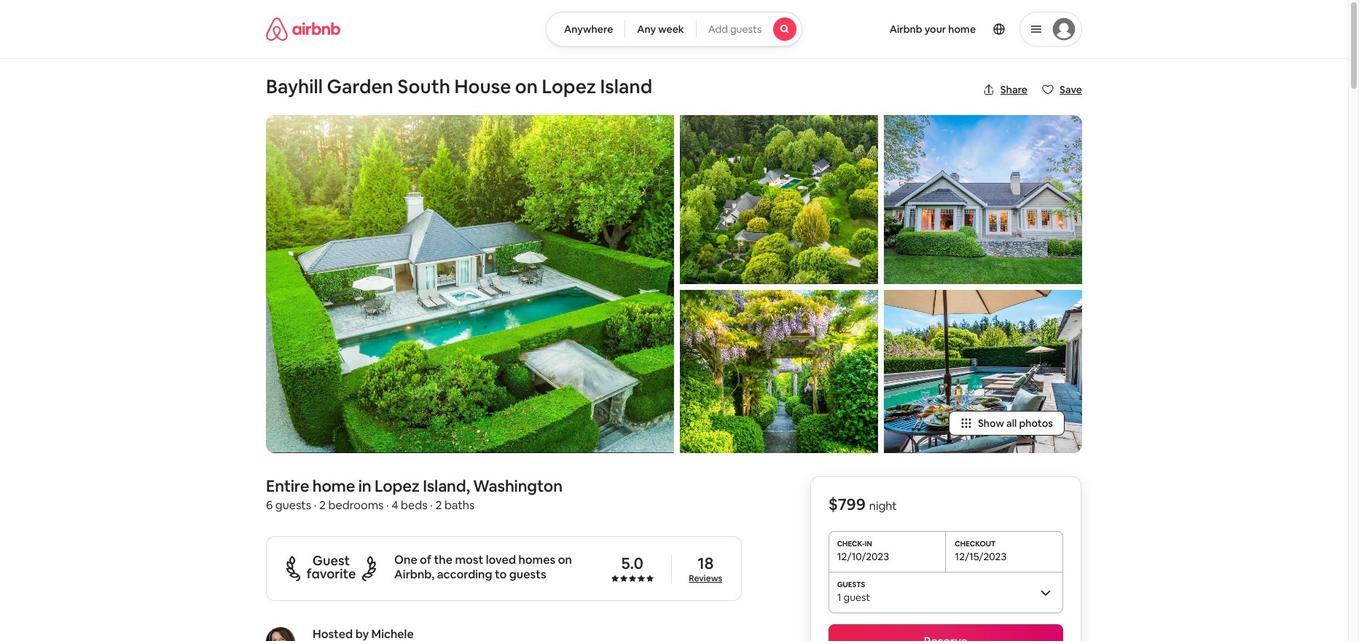 Task type: locate. For each thing, give the bounding box(es) containing it.
on right "homes"
[[558, 553, 572, 568]]

pool house terrace image
[[884, 290, 1083, 454]]

1 vertical spatial on
[[558, 553, 572, 568]]

0 horizontal spatial ·
[[314, 498, 317, 513]]

on right house
[[515, 74, 538, 99]]

save
[[1060, 83, 1083, 96]]

0 vertical spatial guests
[[731, 23, 762, 36]]

0 horizontal spatial guests
[[275, 498, 311, 513]]

bayhill gardens image
[[680, 115, 879, 284]]

0 horizontal spatial home
[[313, 476, 355, 497]]

0 horizontal spatial lopez
[[375, 476, 420, 497]]

1 horizontal spatial ·
[[386, 498, 389, 513]]

any week button
[[625, 12, 697, 47]]

2 down island,
[[436, 498, 442, 513]]

of
[[420, 553, 432, 568]]

1 horizontal spatial home
[[949, 23, 976, 36]]

show
[[978, 417, 1005, 430]]

on
[[515, 74, 538, 99], [558, 553, 572, 568]]

1 vertical spatial guests
[[275, 498, 311, 513]]

· left 4
[[386, 498, 389, 513]]

0 vertical spatial on
[[515, 74, 538, 99]]

lopez left island
[[542, 74, 596, 99]]

1 horizontal spatial 2
[[436, 498, 442, 513]]

1 vertical spatial home
[[313, 476, 355, 497]]

2 left bedrooms on the left
[[319, 498, 326, 513]]

add
[[709, 23, 728, 36]]

6
[[266, 498, 273, 513]]

photos
[[1020, 417, 1054, 430]]

18 reviews
[[689, 553, 723, 584]]

· right beds
[[430, 498, 433, 513]]

airbnb your home
[[890, 23, 976, 36]]

home right your
[[949, 23, 976, 36]]

0 horizontal spatial 2
[[319, 498, 326, 513]]

0 horizontal spatial on
[[515, 74, 538, 99]]

home up bedrooms on the left
[[313, 476, 355, 497]]

1 2 from the left
[[319, 498, 326, 513]]

lopez
[[542, 74, 596, 99], [375, 476, 420, 497]]

the
[[434, 553, 453, 568]]

according
[[437, 567, 493, 583]]

airbnb your home link
[[881, 14, 985, 44]]

1 · from the left
[[314, 498, 317, 513]]

2
[[319, 498, 326, 513], [436, 498, 442, 513]]

2 horizontal spatial ·
[[430, 498, 433, 513]]

1 horizontal spatial on
[[558, 553, 572, 568]]

·
[[314, 498, 317, 513], [386, 498, 389, 513], [430, 498, 433, 513]]

0 vertical spatial home
[[949, 23, 976, 36]]

1 vertical spatial lopez
[[375, 476, 420, 497]]

most
[[455, 553, 484, 568]]

· left bedrooms on the left
[[314, 498, 317, 513]]

guests inside one of the most loved homes on airbnb, according to guests
[[510, 567, 547, 583]]

1 horizontal spatial lopez
[[542, 74, 596, 99]]

12/10/2023
[[838, 551, 890, 564]]

4
[[392, 498, 398, 513]]

baths
[[445, 498, 475, 513]]

lopez up 4
[[375, 476, 420, 497]]

bayhill garden south house on lopez island
[[266, 74, 653, 99]]

guests right add
[[731, 23, 762, 36]]

0 vertical spatial lopez
[[542, 74, 596, 99]]

share button
[[978, 77, 1034, 102]]

washington
[[473, 476, 563, 497]]

None search field
[[546, 12, 803, 47]]

2 horizontal spatial guests
[[731, 23, 762, 36]]

home
[[949, 23, 976, 36], [313, 476, 355, 497]]

guests
[[731, 23, 762, 36], [275, 498, 311, 513], [510, 567, 547, 583]]

2 vertical spatial guests
[[510, 567, 547, 583]]

add guests button
[[696, 12, 803, 47]]

1 horizontal spatial guests
[[510, 567, 547, 583]]

pool house image
[[266, 115, 674, 454]]

guests right to
[[510, 567, 547, 583]]

guests down entire
[[275, 498, 311, 513]]

island
[[600, 74, 653, 99]]

add guests
[[709, 23, 762, 36]]



Task type: describe. For each thing, give the bounding box(es) containing it.
on inside one of the most loved homes on airbnb, according to guests
[[558, 553, 572, 568]]

to
[[495, 567, 507, 583]]

guest favorite
[[307, 552, 356, 582]]

1 guest
[[838, 591, 871, 604]]

1
[[838, 591, 842, 604]]

entire home in lopez island, washington 6 guests · 2 bedrooms · 4 beds · 2 baths
[[266, 476, 563, 513]]

one of the most loved homes on airbnb, according to guests
[[395, 553, 572, 583]]

springtime wisteria image
[[680, 290, 879, 454]]

in
[[359, 476, 371, 497]]

none search field containing anywhere
[[546, 12, 803, 47]]

profile element
[[820, 0, 1083, 58]]

anywhere button
[[546, 12, 626, 47]]

guest
[[313, 552, 350, 569]]

bayhill
[[266, 74, 323, 99]]

airbnb
[[890, 23, 923, 36]]

house
[[455, 74, 511, 99]]

2 2 from the left
[[436, 498, 442, 513]]

one
[[395, 553, 418, 568]]

3 · from the left
[[430, 498, 433, 513]]

night
[[870, 499, 897, 514]]

airbnb,
[[395, 567, 435, 583]]

entire
[[266, 476, 309, 497]]

guest
[[844, 591, 871, 604]]

save button
[[1037, 77, 1089, 102]]

lopez inside entire home in lopez island, washington 6 guests · 2 bedrooms · 4 beds · 2 baths
[[375, 476, 420, 497]]

reviews
[[689, 573, 723, 584]]

show all photos
[[978, 417, 1054, 430]]

garden
[[327, 74, 394, 99]]

any week
[[637, 23, 684, 36]]

$799 night
[[829, 494, 897, 515]]

your
[[925, 23, 947, 36]]

18
[[698, 553, 714, 573]]

beds
[[401, 498, 428, 513]]

all
[[1007, 417, 1017, 430]]

any
[[637, 23, 656, 36]]

anywhere
[[564, 23, 613, 36]]

south house exterior with western marine views to san juan and vancouver island image
[[884, 115, 1083, 284]]

favorite
[[307, 565, 356, 582]]

2 · from the left
[[386, 498, 389, 513]]

bedrooms
[[328, 498, 384, 513]]

homes
[[519, 553, 556, 568]]

1 guest button
[[829, 572, 1064, 613]]

island,
[[423, 476, 470, 497]]

$799
[[829, 494, 866, 515]]

12/15/2023
[[955, 551, 1007, 564]]

week
[[659, 23, 684, 36]]

south
[[398, 74, 451, 99]]

5.0
[[622, 553, 644, 573]]

show all photos button
[[949, 411, 1065, 436]]

guests inside 'button'
[[731, 23, 762, 36]]

home inside entire home in lopez island, washington 6 guests · 2 bedrooms · 4 beds · 2 baths
[[313, 476, 355, 497]]

home inside profile element
[[949, 23, 976, 36]]

loved
[[486, 553, 516, 568]]

share
[[1001, 83, 1028, 96]]

guests inside entire home in lopez island, washington 6 guests · 2 bedrooms · 4 beds · 2 baths
[[275, 498, 311, 513]]



Task type: vqa. For each thing, say whether or not it's contained in the screenshot.
the bottom $3,360
no



